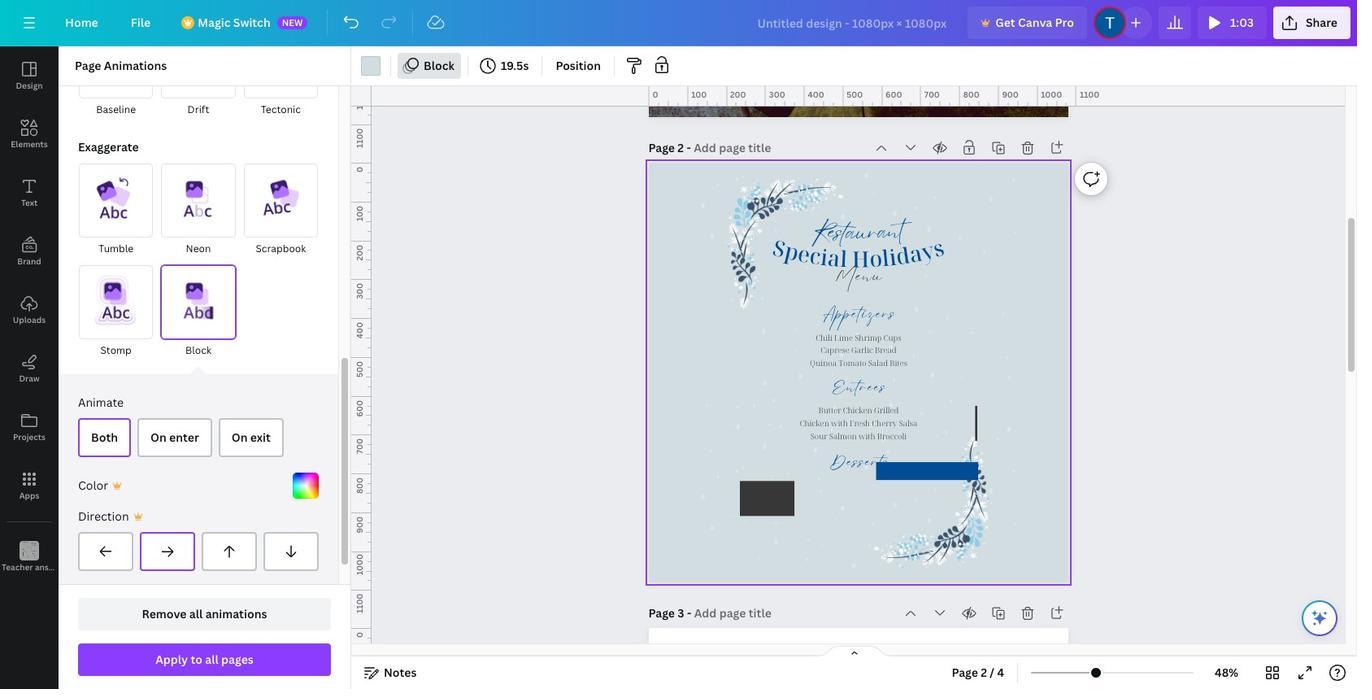 Task type: locate. For each thing, give the bounding box(es) containing it.
menu
[[835, 275, 883, 296], [835, 275, 883, 296]]

ice inside macaroons lava cake with ice cream vanilla pudding
[[870, 493, 880, 504]]

19.5s button
[[475, 53, 536, 79]]

t
[[900, 228, 908, 257]]

file
[[131, 15, 151, 30]]

1 vertical spatial 2
[[981, 665, 988, 680]]

direction
[[78, 509, 129, 524]]

0 horizontal spatial l
[[840, 243, 848, 273]]

2 for /
[[981, 665, 988, 680]]

chili lime shrimp cups caprese garlic bread quinoa tomato salad bites
[[810, 332, 907, 368], [810, 332, 907, 368]]

macaroons
[[838, 480, 879, 491], [838, 480, 879, 491]]

1 horizontal spatial 600
[[886, 89, 903, 100]]

e
[[796, 238, 813, 269]]

i right e
[[819, 242, 830, 272]]

h
[[852, 244, 870, 274]]

0 horizontal spatial 900
[[354, 516, 365, 533]]

apply to all pages
[[156, 652, 254, 667]]

700
[[925, 89, 940, 100], [354, 439, 365, 454]]

1 on from the left
[[151, 430, 167, 445]]

Page title text field
[[694, 140, 773, 156], [694, 605, 773, 621]]

1 page title text field from the top
[[694, 140, 773, 156]]

1 horizontal spatial 800
[[964, 89, 980, 100]]

bread
[[875, 345, 897, 356], [875, 345, 897, 356]]

l left the h
[[840, 243, 848, 273]]

800
[[964, 89, 980, 100], [354, 478, 365, 494]]

fresh
[[850, 418, 870, 429], [850, 418, 870, 429]]

a for o
[[907, 238, 925, 269]]

0 vertical spatial page title text field
[[694, 140, 773, 156]]

macaroons inside desserts macaroons lava cake with ice cream vanilla pudding
[[838, 480, 879, 491]]

page 2 -
[[649, 140, 694, 155]]

0 horizontal spatial all
[[189, 606, 203, 621]]

macaroons lava cake with ice cream vanilla pudding
[[812, 480, 905, 516]]

2 horizontal spatial a
[[907, 238, 925, 269]]

0 vertical spatial 900
[[1003, 89, 1019, 100]]

2 vertical spatial 1100
[[354, 594, 365, 614]]

i inside h o l i d a y s
[[888, 242, 898, 272]]

1000
[[354, 88, 365, 110], [1041, 89, 1063, 100], [354, 554, 365, 575]]

remove all animations
[[142, 606, 267, 621]]

1 vertical spatial -
[[687, 605, 692, 621]]

0 vertical spatial 600
[[886, 89, 903, 100]]

elements button
[[0, 105, 59, 164]]

on inside button
[[151, 430, 167, 445]]

1 vertical spatial all
[[205, 652, 219, 667]]

1 horizontal spatial 300
[[769, 89, 786, 100]]

page 2 / 4
[[952, 665, 1005, 680]]

1 i from the left
[[819, 242, 830, 272]]

0 vertical spatial -
[[687, 140, 691, 155]]

48% button
[[1201, 660, 1254, 686]]

/
[[990, 665, 995, 680]]

on inside button
[[232, 430, 248, 445]]

0 vertical spatial 2
[[678, 140, 684, 155]]

Design title text field
[[745, 7, 962, 39]]

2 inside "button"
[[981, 665, 988, 680]]

s inside h o l i d a y s
[[930, 232, 947, 263]]

animations
[[206, 606, 267, 621]]

chicken
[[843, 405, 872, 416], [843, 405, 872, 416], [800, 418, 829, 429], [800, 418, 829, 429]]

0 vertical spatial block
[[424, 58, 455, 73]]

block down block image
[[186, 344, 211, 357]]

1 vertical spatial 300
[[354, 283, 365, 299]]

1:03
[[1231, 15, 1254, 30]]

lava
[[812, 493, 830, 504], [812, 493, 830, 504]]

uploads button
[[0, 281, 59, 339]]

broccoli
[[877, 430, 907, 441], [877, 430, 907, 441]]

bites
[[890, 358, 907, 368], [890, 358, 907, 368]]

on left enter
[[151, 430, 167, 445]]

1 - from the top
[[687, 140, 691, 155]]

tectonic button
[[243, 23, 319, 119]]

2 i from the left
[[888, 242, 898, 272]]

i inside s p e c i a l
[[819, 242, 830, 272]]

scrapbook image
[[244, 163, 318, 238]]

quinoa
[[810, 358, 837, 368], [810, 358, 837, 368]]

1 vertical spatial 900
[[354, 516, 365, 533]]

0 horizontal spatial i
[[819, 242, 830, 272]]

sour
[[810, 430, 827, 441], [810, 430, 827, 441]]

2 vertical spatial 0
[[354, 632, 365, 638]]

0 vertical spatial 300
[[769, 89, 786, 100]]

a inside h o l i d a y s
[[907, 238, 925, 269]]

grilled
[[874, 405, 899, 416], [874, 405, 899, 416]]

entrees
[[832, 386, 887, 405], [832, 386, 887, 405]]

on left exit
[[232, 430, 248, 445]]

desserts inside desserts macaroons lava cake with ice cream vanilla pudding
[[830, 461, 889, 480]]

0 horizontal spatial 2
[[678, 140, 684, 155]]

a inside s p e c i a l
[[827, 243, 842, 273]]

page for page animations
[[75, 58, 101, 73]]

exit
[[250, 430, 271, 445]]

page inside "button"
[[952, 665, 979, 680]]

2 - from the top
[[687, 605, 692, 621]]

600
[[886, 89, 903, 100], [354, 400, 365, 417]]

text button
[[0, 164, 59, 222]]

0 horizontal spatial 700
[[354, 439, 365, 454]]

with inside macaroons lava cake with ice cream vanilla pudding
[[851, 493, 868, 504]]

0 horizontal spatial 500
[[354, 361, 365, 377]]

both
[[91, 430, 118, 445]]

0 vertical spatial 800
[[964, 89, 980, 100]]

1 vertical spatial block
[[186, 344, 211, 357]]

block image
[[161, 265, 236, 340]]

page
[[75, 58, 101, 73], [649, 140, 675, 155], [649, 605, 675, 621], [952, 665, 979, 680]]

1 horizontal spatial 500
[[847, 89, 863, 100]]

s right t
[[930, 232, 947, 263]]

1 horizontal spatial s
[[930, 232, 947, 263]]

all right to
[[205, 652, 219, 667]]

0 horizontal spatial 200
[[354, 244, 365, 260]]

salmon
[[829, 430, 857, 441], [829, 430, 857, 441]]

0 horizontal spatial 300
[[354, 283, 365, 299]]

100 up page 2 -
[[692, 89, 707, 100]]

1 horizontal spatial 400
[[808, 89, 825, 100]]

0 vertical spatial 1100
[[1080, 89, 1100, 100]]

0 horizontal spatial 100
[[354, 206, 365, 221]]

remove all animations button
[[78, 598, 331, 630]]

desserts for desserts macaroons lava cake with ice cream vanilla pudding
[[830, 461, 889, 480]]

1 vertical spatial 500
[[354, 361, 365, 377]]

- for page 3 -
[[687, 605, 692, 621]]

page for page 2 -
[[649, 140, 675, 155]]

100
[[692, 89, 707, 100], [354, 206, 365, 221]]

draw
[[19, 373, 40, 384]]

drift image
[[161, 24, 236, 98]]

2 page title text field from the top
[[694, 605, 773, 621]]

o
[[869, 243, 883, 273]]

ice
[[870, 493, 880, 504], [870, 493, 880, 504]]

l right r
[[881, 242, 891, 273]]

with
[[831, 418, 848, 429], [831, 418, 848, 429], [859, 430, 875, 441], [859, 430, 875, 441], [851, 493, 868, 504], [851, 493, 868, 504]]

all right remove
[[189, 606, 203, 621]]

1 vertical spatial 800
[[354, 478, 365, 494]]

stomp image
[[79, 265, 153, 340]]

answer
[[35, 561, 63, 573]]

on for on exit
[[232, 430, 248, 445]]

cream inside desserts macaroons lava cake with ice cream vanilla pudding
[[882, 493, 905, 504]]

with inside desserts macaroons lava cake with ice cream vanilla pudding
[[851, 493, 868, 504]]

1 horizontal spatial i
[[888, 242, 898, 272]]

vanilla inside desserts macaroons lava cake with ice cream vanilla pudding
[[829, 506, 855, 516]]

1 vertical spatial 400
[[354, 322, 365, 339]]

1 horizontal spatial 700
[[925, 89, 940, 100]]

canva
[[1018, 15, 1053, 30]]

tomato
[[839, 358, 866, 368], [839, 358, 866, 368]]

2 on from the left
[[232, 430, 248, 445]]

caprese
[[821, 345, 850, 356], [821, 345, 850, 356]]

animate
[[78, 395, 124, 410]]

1 horizontal spatial on
[[232, 430, 248, 445]]

color image
[[293, 473, 319, 499]]

1 horizontal spatial block
[[424, 58, 455, 73]]

s left u
[[834, 231, 843, 260]]

garlic
[[851, 345, 873, 356], [851, 345, 873, 356]]

0 horizontal spatial block
[[186, 344, 211, 357]]

1 horizontal spatial 900
[[1003, 89, 1019, 100]]

butter
[[818, 405, 841, 416], [818, 405, 841, 416]]

page 3 -
[[649, 605, 694, 621]]

0 vertical spatial all
[[189, 606, 203, 621]]

1 horizontal spatial a
[[878, 230, 891, 260]]

0 horizontal spatial 400
[[354, 322, 365, 339]]

1 vertical spatial page title text field
[[694, 605, 773, 621]]

i right 'o'
[[888, 242, 898, 272]]

-
[[687, 140, 691, 155], [687, 605, 692, 621]]

2 for -
[[678, 140, 684, 155]]

desserts for desserts
[[830, 461, 889, 480]]

0 horizontal spatial on
[[151, 430, 167, 445]]

cake
[[832, 493, 849, 504], [832, 493, 849, 504]]

0 vertical spatial 500
[[847, 89, 863, 100]]

position
[[556, 58, 601, 73]]

0 vertical spatial 700
[[925, 89, 940, 100]]

entrees butter chicken grilled chicken with fresh cherry salsa sour salmon with broccoli
[[800, 386, 917, 441], [800, 386, 917, 441]]

100 right scrapbook button
[[354, 206, 365, 221]]

position button
[[549, 53, 608, 79]]

side panel tab list
[[0, 46, 83, 587]]

1 horizontal spatial l
[[881, 242, 891, 273]]

u
[[857, 232, 870, 261]]

0 horizontal spatial a
[[827, 243, 842, 273]]

main menu bar
[[0, 0, 1358, 46]]

1 horizontal spatial 2
[[981, 665, 988, 680]]

0 horizontal spatial 800
[[354, 478, 365, 494]]

cherry
[[872, 418, 897, 429], [872, 418, 897, 429]]

block button
[[398, 53, 461, 79]]

block
[[424, 58, 455, 73], [186, 344, 211, 357]]

projects button
[[0, 398, 59, 456]]

block left 19.5s button
[[424, 58, 455, 73]]

page title text field for page 3 -
[[694, 605, 773, 621]]

l
[[881, 242, 891, 273], [840, 243, 848, 273]]

1 horizontal spatial 100
[[692, 89, 707, 100]]

draw button
[[0, 339, 59, 398]]

salad
[[868, 358, 888, 368], [868, 358, 888, 368]]

neon
[[186, 242, 211, 255]]

1 horizontal spatial 200
[[731, 89, 746, 100]]

1 vertical spatial 600
[[354, 400, 365, 417]]

text
[[21, 197, 38, 208]]

appetizers
[[823, 313, 896, 332], [823, 313, 896, 332]]

chili
[[816, 332, 832, 343], [816, 332, 832, 343]]



Task type: vqa. For each thing, say whether or not it's contained in the screenshot.


Task type: describe. For each thing, give the bounding box(es) containing it.
neon image
[[161, 163, 236, 238]]

keys
[[65, 561, 83, 573]]

block button
[[161, 264, 236, 360]]

file button
[[118, 7, 164, 39]]

vanilla inside macaroons lava cake with ice cream vanilla pudding
[[829, 506, 855, 516]]

0 vertical spatial 400
[[808, 89, 825, 100]]

48%
[[1215, 665, 1239, 680]]

animations
[[104, 58, 167, 73]]

1 vertical spatial 0
[[354, 167, 365, 172]]

lava inside desserts macaroons lava cake with ice cream vanilla pudding
[[812, 493, 830, 504]]

s
[[770, 232, 789, 264]]

pudding inside macaroons lava cake with ice cream vanilla pudding
[[857, 506, 888, 516]]

r
[[869, 231, 880, 260]]

magic
[[198, 15, 231, 30]]

pudding inside desserts macaroons lava cake with ice cream vanilla pudding
[[857, 506, 888, 516]]

to
[[191, 652, 203, 667]]

;
[[28, 563, 30, 573]]

magic switch
[[198, 15, 271, 30]]

share
[[1306, 15, 1338, 30]]

pages
[[221, 652, 254, 667]]

baseline button
[[78, 23, 154, 119]]

1 horizontal spatial all
[[205, 652, 219, 667]]

teacher answer keys
[[2, 561, 83, 573]]

pro
[[1056, 15, 1075, 30]]

tectonic
[[261, 102, 301, 116]]

show pages image
[[815, 645, 894, 658]]

scrapbook
[[256, 242, 306, 255]]

l inside s p e c i a l
[[840, 243, 848, 273]]

both button
[[78, 418, 131, 457]]

p
[[782, 235, 802, 267]]

3
[[678, 605, 685, 621]]

apply
[[156, 652, 188, 667]]

cake inside macaroons lava cake with ice cream vanilla pudding
[[832, 493, 849, 504]]

canva assistant image
[[1310, 608, 1330, 628]]

c
[[808, 240, 823, 271]]

new
[[282, 16, 303, 28]]

notes
[[384, 665, 417, 680]]

1 vertical spatial 100
[[354, 206, 365, 221]]

stomp button
[[78, 264, 154, 360]]

u r a n t
[[857, 228, 908, 261]]

0 vertical spatial 0
[[653, 89, 658, 100]]

1:03 button
[[1198, 7, 1267, 39]]

on enter button
[[138, 418, 212, 457]]

0 horizontal spatial s
[[834, 231, 843, 260]]

drift button
[[161, 23, 236, 119]]

switch
[[233, 15, 271, 30]]

exaggerate
[[78, 139, 139, 154]]

macaroons inside macaroons lava cake with ice cream vanilla pudding
[[838, 480, 879, 491]]

cream inside macaroons lava cake with ice cream vanilla pudding
[[882, 493, 905, 504]]

block inside block button
[[186, 344, 211, 357]]

page title text field for page 2 -
[[694, 140, 773, 156]]

home link
[[52, 7, 111, 39]]

share button
[[1274, 7, 1351, 39]]

remove
[[142, 606, 187, 621]]

1 vertical spatial 200
[[354, 244, 365, 260]]

y
[[918, 235, 937, 266]]

a for p
[[827, 243, 842, 273]]

get
[[996, 15, 1016, 30]]

on exit button
[[219, 418, 284, 457]]

block inside block popup button
[[424, 58, 455, 73]]

0 vertical spatial 100
[[692, 89, 707, 100]]

page for page 2 / 4
[[952, 665, 979, 680]]

h o l i d a y s
[[852, 232, 947, 274]]

d
[[894, 240, 912, 271]]

scrapbook button
[[243, 162, 319, 258]]

apps button
[[0, 456, 59, 515]]

- for page 2 -
[[687, 140, 691, 155]]

a inside u r a n t
[[878, 230, 891, 260]]

l inside h o l i d a y s
[[881, 242, 891, 273]]

0 horizontal spatial 600
[[354, 400, 365, 417]]

color image
[[293, 473, 319, 499]]

page animations
[[75, 58, 167, 73]]

desserts macaroons lava cake with ice cream vanilla pudding
[[812, 461, 905, 516]]

s p e c i a l
[[770, 232, 848, 273]]

brand
[[17, 255, 41, 267]]

projects
[[13, 431, 46, 443]]

stomp
[[100, 344, 132, 357]]

design
[[16, 80, 43, 91]]

page 2 / 4 button
[[946, 660, 1011, 686]]

1 vertical spatial 700
[[354, 439, 365, 454]]

get canva pro button
[[968, 7, 1088, 39]]

tumble image
[[79, 163, 153, 238]]

apply to all pages button
[[78, 643, 331, 676]]

page for page 3 -
[[649, 605, 675, 621]]

lava inside macaroons lava cake with ice cream vanilla pudding
[[812, 493, 830, 504]]

get canva pro
[[996, 15, 1075, 30]]

ice inside desserts macaroons lava cake with ice cream vanilla pudding
[[870, 493, 880, 504]]

n
[[888, 229, 904, 259]]

tumble
[[99, 242, 134, 255]]

19.5s
[[501, 58, 529, 73]]

apps
[[19, 490, 39, 501]]

drift
[[188, 102, 209, 116]]

uploads
[[13, 314, 46, 325]]

teacher
[[2, 561, 33, 573]]

home
[[65, 15, 98, 30]]

1 vertical spatial 1100
[[354, 129, 365, 148]]

cake inside desserts macaroons lava cake with ice cream vanilla pudding
[[832, 493, 849, 504]]

4
[[998, 665, 1005, 680]]

on exit
[[232, 430, 271, 445]]

enter
[[169, 430, 199, 445]]

elements
[[11, 138, 48, 150]]

#d2dde1 image
[[361, 56, 381, 76]]

on enter
[[151, 430, 199, 445]]

color
[[78, 478, 108, 493]]

notes button
[[358, 660, 423, 686]]

brand button
[[0, 222, 59, 281]]

on for on enter
[[151, 430, 167, 445]]

baseline
[[96, 102, 136, 116]]

0 vertical spatial 200
[[731, 89, 746, 100]]



